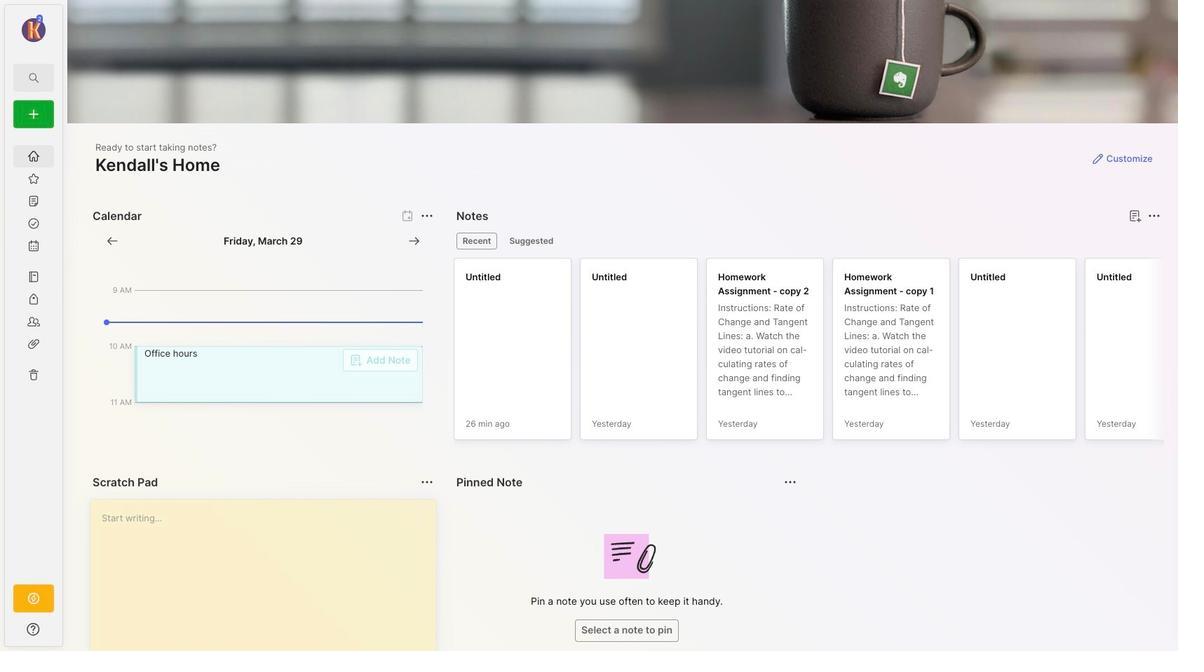 Task type: describe. For each thing, give the bounding box(es) containing it.
home image
[[27, 149, 41, 163]]

1 more actions image from the left
[[419, 208, 435, 224]]

main element
[[0, 0, 67, 652]]

upgrade image
[[25, 591, 42, 607]]

edit search image
[[25, 69, 42, 86]]

2 tab from the left
[[503, 233, 560, 250]]

2 more actions image from the left
[[1146, 208, 1163, 224]]

tree inside main element
[[5, 137, 62, 572]]



Task type: locate. For each thing, give the bounding box(es) containing it.
Office hours Event actions field
[[135, 347, 423, 403]]

1 more actions image from the left
[[419, 474, 435, 491]]

Choose date to view field
[[224, 234, 303, 248]]

WHAT'S NEW field
[[5, 619, 62, 641]]

more actions image
[[419, 474, 435, 491], [782, 474, 799, 491]]

1 horizontal spatial more actions image
[[782, 474, 799, 491]]

Account field
[[5, 13, 62, 44]]

tab list
[[456, 233, 1159, 250]]

0 horizontal spatial more actions image
[[419, 208, 435, 224]]

0 horizontal spatial tab
[[456, 233, 498, 250]]

more actions image
[[419, 208, 435, 224], [1146, 208, 1163, 224]]

tree
[[5, 137, 62, 572]]

0 horizontal spatial more actions image
[[419, 474, 435, 491]]

Dropdown List field
[[343, 349, 418, 372]]

2 more actions image from the left
[[782, 474, 799, 491]]

1 horizontal spatial more actions image
[[1146, 208, 1163, 224]]

1 tab from the left
[[456, 233, 498, 250]]

row group
[[454, 258, 1178, 449]]

click to expand image
[[61, 626, 72, 643]]

tab
[[456, 233, 498, 250], [503, 233, 560, 250]]

1 horizontal spatial tab
[[503, 233, 560, 250]]

More actions field
[[417, 206, 437, 226], [1145, 206, 1164, 226], [417, 473, 437, 492], [781, 473, 801, 492]]

Start writing… text field
[[102, 500, 435, 652]]



Task type: vqa. For each thing, say whether or not it's contained in the screenshot.
INSERT 'field'
no



